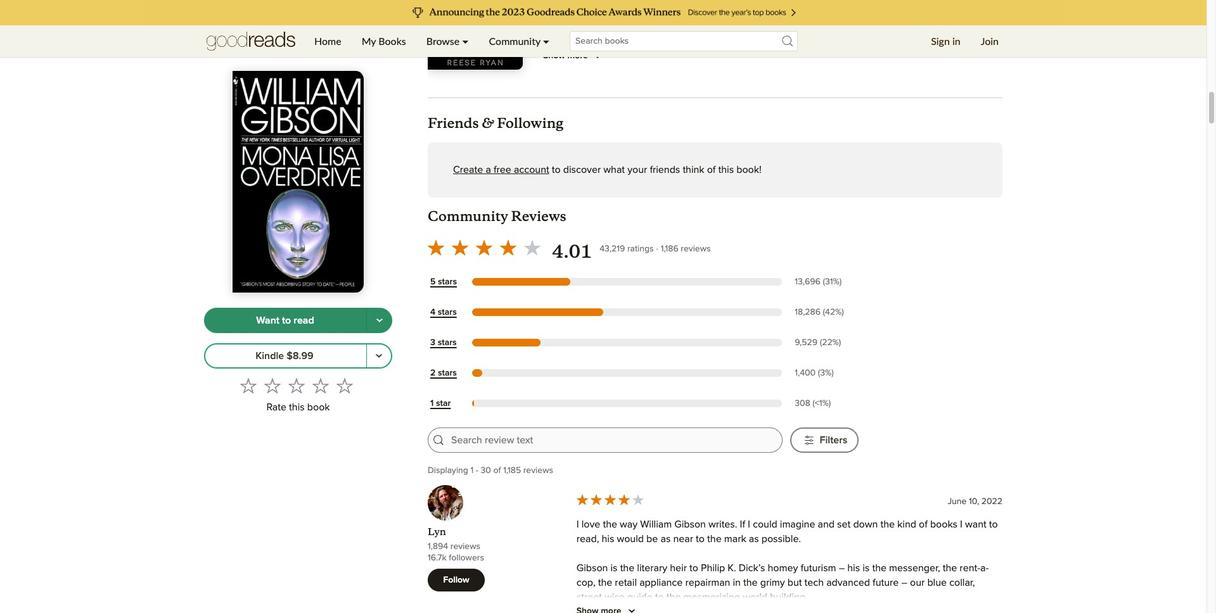 Task type: vqa. For each thing, say whether or not it's contained in the screenshot.
the middle 'of'
yes



Task type: describe. For each thing, give the bounding box(es) containing it.
browse ▾
[[426, 35, 469, 47]]

my books link
[[352, 25, 416, 57]]

advertisement region
[[428, 0, 824, 17]]

308
[[795, 399, 811, 408]]

filters
[[820, 435, 848, 445]]

to right want
[[989, 520, 998, 530]]

world
[[743, 593, 768, 603]]

review by lyn element
[[428, 486, 1003, 614]]

guide
[[628, 593, 653, 603]]

kind
[[898, 520, 917, 530]]

to inside "want to read" button
[[282, 315, 291, 326]]

filters button
[[791, 428, 859, 453]]

the up wise
[[598, 578, 613, 588]]

1 horizontal spatial reviews
[[523, 467, 553, 476]]

friends
[[428, 115, 479, 132]]

want to read button
[[204, 308, 367, 334]]

messenger,
[[889, 564, 940, 574]]

your
[[628, 165, 647, 175]]

rating 0 out of 5 group
[[236, 374, 357, 398]]

the up collar,
[[943, 564, 957, 574]]

1,400 (3%)
[[795, 369, 834, 378]]

rate 4 out of 5 image
[[312, 378, 329, 394]]

if
[[740, 520, 745, 530]]

what
[[604, 165, 625, 175]]

his inside i love the way william gibson writes. if i could imagine and set down the kind of books i want to read, his would be as near to the mark as possible.
[[602, 534, 614, 545]]

account
[[514, 165, 549, 175]]

book
[[307, 403, 330, 413]]

number of ratings and percentage of total ratings element for 3 stars
[[793, 337, 859, 349]]

-
[[476, 467, 479, 476]]

Search by book title or ISBN text field
[[570, 31, 798, 51]]

4.01
[[552, 241, 592, 263]]

0 vertical spatial of
[[707, 165, 716, 175]]

the down appliance
[[667, 593, 681, 603]]

set
[[837, 520, 851, 530]]

rate 3 out of 5 image
[[288, 378, 305, 394]]

43,219 ratings
[[600, 245, 654, 254]]

more
[[568, 52, 588, 61]]

43,219
[[600, 245, 625, 254]]

Search review text search field
[[451, 433, 775, 448]]

stars for 4 stars
[[438, 308, 457, 317]]

2
[[430, 369, 436, 378]]

(31%)
[[823, 277, 842, 286]]

the down writes.
[[707, 534, 722, 545]]

rate this book element
[[204, 374, 392, 418]]

gibson is the literary heir to philip k. dick's homey futurism – his is the messenger, the rent-a- cop, the retail appliance repairman in the grimy but tech advanced future – our blue collar, street wise guide to the mesmerizing world building.
[[577, 564, 989, 603]]

june
[[948, 497, 967, 506]]

want to read
[[256, 315, 314, 326]]

discover
[[563, 165, 601, 175]]

community ▾ link
[[479, 25, 560, 57]]

number of ratings and percentage of total ratings element for 2 stars
[[793, 367, 859, 379]]

books
[[379, 35, 406, 47]]

follow button
[[428, 569, 485, 592]]

mesmerizing
[[684, 593, 740, 603]]

number of ratings and percentage of total ratings element for 4 stars
[[793, 307, 859, 319]]

collar,
[[950, 578, 975, 588]]

rate this book
[[267, 403, 330, 413]]

retail
[[615, 578, 637, 588]]

16.7k
[[428, 554, 447, 563]]

street
[[577, 593, 602, 603]]

▾ for community ▾
[[543, 35, 550, 47]]

but
[[788, 578, 802, 588]]

(22%)
[[820, 338, 841, 347]]

think
[[683, 165, 705, 175]]

&
[[482, 112, 494, 132]]

stars for 5 stars
[[438, 277, 457, 286]]

lyn link
[[428, 526, 446, 538]]

possible.
[[762, 534, 801, 545]]

to down appliance
[[655, 593, 664, 603]]

rate 1 out of 5 image
[[240, 378, 256, 394]]

heir
[[670, 564, 687, 574]]

literary
[[637, 564, 668, 574]]

homey
[[768, 564, 798, 574]]

wise
[[605, 593, 625, 603]]

1 star
[[430, 399, 451, 408]]

kindle
[[256, 351, 284, 361]]

join link
[[971, 25, 1009, 57]]

read
[[294, 315, 314, 326]]

1,186
[[661, 245, 679, 254]]

mark
[[724, 534, 747, 545]]

(<1%)
[[813, 399, 831, 408]]

1,400
[[795, 369, 816, 378]]

1 horizontal spatial 1
[[471, 467, 474, 476]]

show more link
[[543, 49, 606, 64]]

home link
[[304, 25, 352, 57]]

rating 4 out of 5 image
[[575, 493, 645, 507]]

1 as from the left
[[661, 534, 671, 545]]

sign in
[[931, 35, 961, 47]]

13,696 (31%)
[[795, 277, 842, 286]]

13,696
[[795, 277, 821, 286]]

rent-
[[960, 564, 981, 574]]

community reviews
[[428, 208, 567, 225]]

create a free account link
[[453, 165, 549, 175]]

number of ratings and percentage of total ratings element for 5 stars
[[793, 276, 859, 288]]

join
[[981, 35, 999, 47]]

displaying 1 - 30 of 1,185 reviews
[[428, 467, 553, 476]]

gibson inside gibson is the literary heir to philip k. dick's homey futurism – his is the messenger, the rent-a- cop, the retail appliance repairman in the grimy but tech advanced future – our blue collar, street wise guide to the mesmerizing world building.
[[577, 564, 608, 574]]

home
[[314, 35, 341, 47]]

5 stars
[[430, 277, 457, 286]]

sign in link
[[921, 25, 971, 57]]

blue
[[928, 578, 947, 588]]

1 i from the left
[[577, 520, 579, 530]]

discover the winners for the best books of the year in the 2023 goodreads choice awards image
[[142, 0, 1064, 25]]

3 stars
[[430, 338, 457, 347]]

book!
[[737, 165, 762, 175]]

june 10, 2022
[[948, 497, 1003, 506]]



Task type: locate. For each thing, give the bounding box(es) containing it.
the left the way
[[603, 520, 617, 530]]

stars right 2
[[438, 369, 457, 378]]

stars for 2 stars
[[438, 369, 457, 378]]

0 vertical spatial 1
[[430, 399, 434, 408]]

number of ratings and percentage of total ratings element containing 9,529 (22%)
[[793, 337, 859, 349]]

of right the 30
[[494, 467, 501, 476]]

june 10, 2022 link
[[948, 497, 1003, 506]]

– up advanced
[[839, 564, 845, 574]]

0 vertical spatial gibson
[[675, 520, 706, 530]]

2 vertical spatial of
[[919, 520, 928, 530]]

gibson up cop,
[[577, 564, 608, 574]]

create
[[453, 165, 483, 175]]

free
[[494, 165, 511, 175]]

is up the retail
[[611, 564, 618, 574]]

1 vertical spatial –
[[902, 578, 908, 588]]

grimy
[[760, 578, 785, 588]]

sign
[[931, 35, 950, 47]]

rating 4.01 out of 5 image
[[424, 236, 545, 260]]

3
[[430, 338, 436, 347]]

of right think at the right top of page
[[707, 165, 716, 175]]

and
[[818, 520, 835, 530]]

None search field
[[560, 31, 808, 51]]

want
[[965, 520, 987, 530]]

the left "kind"
[[881, 520, 895, 530]]

this left book!
[[719, 165, 734, 175]]

1 vertical spatial of
[[494, 467, 501, 476]]

in down "k."
[[733, 578, 741, 588]]

2 horizontal spatial i
[[960, 520, 963, 530]]

stars right 3
[[438, 338, 457, 347]]

show
[[543, 52, 565, 61]]

18,286
[[795, 308, 821, 317]]

2 ▾ from the left
[[543, 35, 550, 47]]

–
[[839, 564, 845, 574], [902, 578, 908, 588]]

advanced
[[827, 578, 870, 588]]

repairman
[[686, 578, 730, 588]]

2 vertical spatial reviews
[[451, 543, 480, 552]]

community for community reviews
[[428, 208, 508, 225]]

10,
[[969, 497, 979, 506]]

(3%)
[[818, 369, 834, 378]]

following
[[497, 115, 564, 132]]

i right if
[[748, 520, 750, 530]]

book cover image
[[428, 0, 523, 70]]

to right "heir"
[[690, 564, 699, 574]]

1 stars from the top
[[438, 277, 457, 286]]

reviews inside lyn 1,894 reviews 16.7k followers
[[451, 543, 480, 552]]

down
[[853, 520, 878, 530]]

number of ratings and percentage of total ratings element up (3%) at the right
[[793, 337, 859, 349]]

lyn 1,894 reviews 16.7k followers
[[428, 526, 484, 563]]

love
[[582, 520, 600, 530]]

9,529 (22%)
[[795, 338, 841, 347]]

to
[[552, 165, 561, 175], [282, 315, 291, 326], [989, 520, 998, 530], [696, 534, 705, 545], [690, 564, 699, 574], [655, 593, 664, 603]]

1 number of ratings and percentage of total ratings element from the top
[[793, 276, 859, 288]]

1,186 reviews
[[661, 245, 711, 254]]

1 horizontal spatial i
[[748, 520, 750, 530]]

▾ up 'show' at left
[[543, 35, 550, 47]]

reviews right 1,185
[[523, 467, 553, 476]]

to left read
[[282, 315, 291, 326]]

displaying
[[428, 467, 468, 476]]

▾
[[462, 35, 469, 47], [543, 35, 550, 47]]

5 number of ratings and percentage of total ratings element from the top
[[793, 398, 859, 410]]

is up advanced
[[863, 564, 870, 574]]

kindle $8.99 link
[[204, 344, 367, 369]]

3 i from the left
[[960, 520, 963, 530]]

gibson inside i love the way william gibson writes. if i could imagine and set down the kind of books i want to read, his would be as near to the mark as possible.
[[675, 520, 706, 530]]

43,219 ratings and 1,186 reviews figure
[[600, 241, 711, 256]]

1 vertical spatial reviews
[[523, 467, 553, 476]]

▾ right browse
[[462, 35, 469, 47]]

rate 5 out of 5 image
[[336, 378, 353, 394]]

building.
[[770, 593, 808, 603]]

friends & following
[[428, 112, 564, 132]]

3 stars from the top
[[438, 338, 457, 347]]

average rating of 4.01 stars. figure
[[424, 236, 600, 264]]

$8.99
[[287, 351, 314, 361]]

near
[[673, 534, 693, 545]]

1 horizontal spatial –
[[902, 578, 908, 588]]

2 horizontal spatial reviews
[[681, 245, 711, 254]]

i left love
[[577, 520, 579, 530]]

4 stars from the top
[[438, 369, 457, 378]]

1 ▾ from the left
[[462, 35, 469, 47]]

0 horizontal spatial i
[[577, 520, 579, 530]]

profile image for lyn. image
[[428, 486, 463, 521]]

number of ratings and percentage of total ratings element
[[793, 276, 859, 288], [793, 307, 859, 319], [793, 337, 859, 349], [793, 367, 859, 379], [793, 398, 859, 410]]

philip
[[701, 564, 725, 574]]

rate 2 out of 5 image
[[264, 378, 281, 394]]

home image
[[207, 25, 295, 57]]

1 is from the left
[[611, 564, 618, 574]]

number of ratings and percentage of total ratings element containing 13,696 (31%)
[[793, 276, 859, 288]]

1 horizontal spatial this
[[719, 165, 734, 175]]

1 horizontal spatial gibson
[[675, 520, 706, 530]]

reviews right 1,186
[[681, 245, 711, 254]]

the up future
[[873, 564, 887, 574]]

be
[[647, 534, 658, 545]]

i left want
[[960, 520, 963, 530]]

community inside community ▾ link
[[489, 35, 541, 47]]

reviews
[[511, 208, 567, 225]]

number of ratings and percentage of total ratings element for 1 star
[[793, 398, 859, 410]]

writes.
[[709, 520, 738, 530]]

0 horizontal spatial of
[[494, 467, 501, 476]]

1 horizontal spatial in
[[953, 35, 961, 47]]

the up the retail
[[620, 564, 635, 574]]

cop,
[[577, 578, 596, 588]]

0 horizontal spatial is
[[611, 564, 618, 574]]

is
[[611, 564, 618, 574], [863, 564, 870, 574]]

1 vertical spatial gibson
[[577, 564, 608, 574]]

1 vertical spatial his
[[848, 564, 860, 574]]

community
[[489, 35, 541, 47], [428, 208, 508, 225]]

way
[[620, 520, 638, 530]]

2 horizontal spatial of
[[919, 520, 928, 530]]

create a free account to discover what your friends think of this book!
[[453, 165, 762, 175]]

4 stars
[[430, 308, 457, 317]]

2022
[[982, 497, 1003, 506]]

4
[[430, 308, 436, 317]]

lyn
[[428, 526, 446, 538]]

star
[[436, 399, 451, 408]]

1 horizontal spatial his
[[848, 564, 860, 574]]

5
[[430, 277, 436, 286]]

number of ratings and percentage of total ratings element down (3%) at the right
[[793, 398, 859, 410]]

stars
[[438, 277, 457, 286], [438, 308, 457, 317], [438, 338, 457, 347], [438, 369, 457, 378]]

number of ratings and percentage of total ratings element up 18,286 (42%)
[[793, 276, 859, 288]]

0 horizontal spatial ▾
[[462, 35, 469, 47]]

0 horizontal spatial reviews
[[451, 543, 480, 552]]

ratings
[[628, 245, 654, 254]]

william
[[640, 520, 672, 530]]

2 as from the left
[[749, 534, 759, 545]]

show more
[[543, 52, 590, 61]]

▾ for browse ▾
[[462, 35, 469, 47]]

as right be
[[661, 534, 671, 545]]

0 vertical spatial this
[[719, 165, 734, 175]]

1,894
[[428, 543, 448, 552]]

number of ratings and percentage of total ratings element containing 1,400 (3%)
[[793, 367, 859, 379]]

my
[[362, 35, 376, 47]]

reviews
[[681, 245, 711, 254], [523, 467, 553, 476], [451, 543, 480, 552]]

0 horizontal spatial this
[[289, 403, 305, 413]]

our
[[910, 578, 925, 588]]

future
[[873, 578, 899, 588]]

of inside i love the way william gibson writes. if i could imagine and set down the kind of books i want to read, his would be as near to the mark as possible.
[[919, 520, 928, 530]]

2 stars
[[430, 369, 457, 378]]

community for community ▾
[[489, 35, 541, 47]]

2 number of ratings and percentage of total ratings element from the top
[[793, 307, 859, 319]]

1 left -
[[471, 467, 474, 476]]

stars right 4
[[438, 308, 457, 317]]

i love the way william gibson writes. if i could imagine and set down the kind of books i want to read, his would be as near to the mark as possible.
[[577, 520, 998, 545]]

1 vertical spatial 1
[[471, 467, 474, 476]]

18,286 (42%)
[[795, 308, 844, 317]]

stars for 3 stars
[[438, 338, 457, 347]]

0 vertical spatial community
[[489, 35, 541, 47]]

1 horizontal spatial is
[[863, 564, 870, 574]]

of right "kind"
[[919, 520, 928, 530]]

to right account
[[552, 165, 561, 175]]

number of ratings and percentage of total ratings element up (<1%)
[[793, 367, 859, 379]]

the down dick's
[[744, 578, 758, 588]]

– left our
[[902, 578, 908, 588]]

dick's
[[739, 564, 765, 574]]

my books
[[362, 35, 406, 47]]

friends
[[650, 165, 680, 175]]

0 vertical spatial in
[[953, 35, 961, 47]]

3 number of ratings and percentage of total ratings element from the top
[[793, 337, 859, 349]]

imagine
[[780, 520, 815, 530]]

1 horizontal spatial of
[[707, 165, 716, 175]]

his up advanced
[[848, 564, 860, 574]]

as down could
[[749, 534, 759, 545]]

1 vertical spatial community
[[428, 208, 508, 225]]

stars right the 5
[[438, 277, 457, 286]]

browse
[[426, 35, 460, 47]]

2 is from the left
[[863, 564, 870, 574]]

kindle $8.99
[[256, 351, 314, 361]]

4 number of ratings and percentage of total ratings element from the top
[[793, 367, 859, 379]]

0 horizontal spatial in
[[733, 578, 741, 588]]

a-
[[981, 564, 989, 574]]

number of ratings and percentage of total ratings element containing 18,286 (42%)
[[793, 307, 859, 319]]

as
[[661, 534, 671, 545], [749, 534, 759, 545]]

1 horizontal spatial ▾
[[543, 35, 550, 47]]

number of ratings and percentage of total ratings element up (22%)
[[793, 307, 859, 319]]

in right the sign
[[953, 35, 961, 47]]

to right near
[[696, 534, 705, 545]]

0 horizontal spatial as
[[661, 534, 671, 545]]

1 horizontal spatial as
[[749, 534, 759, 545]]

in inside gibson is the literary heir to philip k. dick's homey futurism – his is the messenger, the rent-a- cop, the retail appliance repairman in the grimy but tech advanced future – our blue collar, street wise guide to the mesmerizing world building.
[[733, 578, 741, 588]]

0 vertical spatial his
[[602, 534, 614, 545]]

1 left star
[[430, 399, 434, 408]]

2 stars from the top
[[438, 308, 457, 317]]

0 horizontal spatial his
[[602, 534, 614, 545]]

0 vertical spatial reviews
[[681, 245, 711, 254]]

1 vertical spatial this
[[289, 403, 305, 413]]

0 horizontal spatial 1
[[430, 399, 434, 408]]

0 horizontal spatial –
[[839, 564, 845, 574]]

0 horizontal spatial gibson
[[577, 564, 608, 574]]

0 vertical spatial –
[[839, 564, 845, 574]]

his right read,
[[602, 534, 614, 545]]

his inside gibson is the literary heir to philip k. dick's homey futurism – his is the messenger, the rent-a- cop, the retail appliance repairman in the grimy but tech advanced future – our blue collar, street wise guide to the mesmerizing world building.
[[848, 564, 860, 574]]

reviews up followers
[[451, 543, 480, 552]]

2 i from the left
[[748, 520, 750, 530]]

books
[[930, 520, 958, 530]]

9,529
[[795, 338, 818, 347]]

i
[[577, 520, 579, 530], [748, 520, 750, 530], [960, 520, 963, 530]]

rate
[[267, 403, 287, 413]]

would
[[617, 534, 644, 545]]

1 vertical spatial in
[[733, 578, 741, 588]]

a
[[486, 165, 491, 175]]

gibson up near
[[675, 520, 706, 530]]

number of ratings and percentage of total ratings element containing 308 (<1%)
[[793, 398, 859, 410]]

this right rate
[[289, 403, 305, 413]]

reviews inside figure
[[681, 245, 711, 254]]



